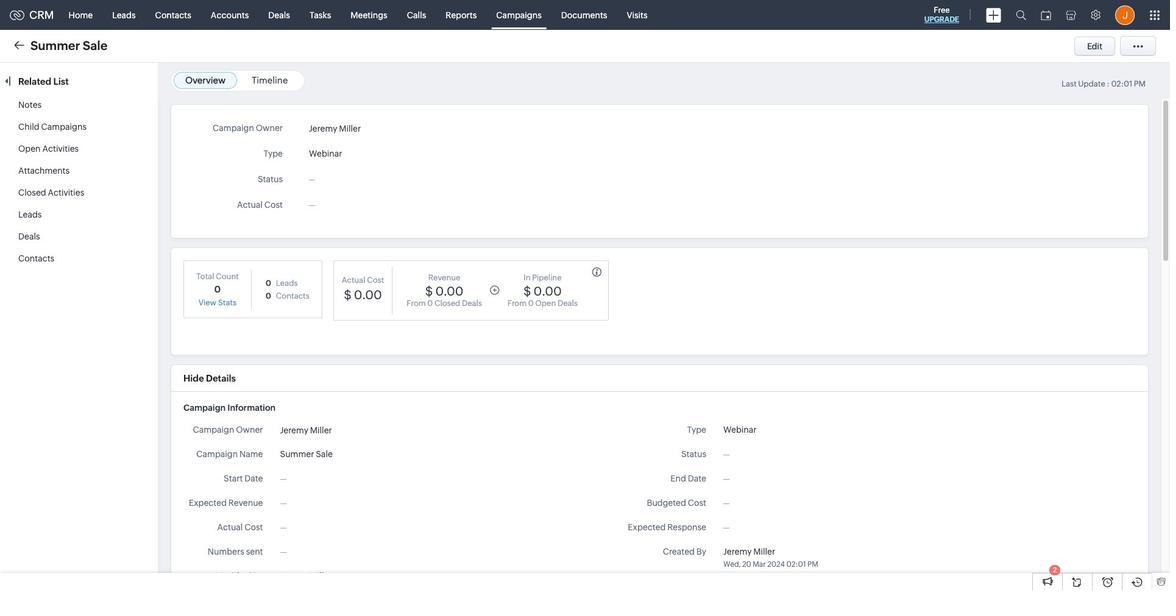 Task type: vqa. For each thing, say whether or not it's contained in the screenshot.
Calendar icon
yes



Task type: describe. For each thing, give the bounding box(es) containing it.
create menu element
[[979, 0, 1009, 30]]

profile image
[[1116, 5, 1135, 25]]

search image
[[1016, 10, 1027, 20]]



Task type: locate. For each thing, give the bounding box(es) containing it.
create menu image
[[987, 8, 1002, 22]]

calendar image
[[1041, 10, 1052, 20]]

profile element
[[1108, 0, 1143, 30]]

logo image
[[10, 10, 24, 20]]

search element
[[1009, 0, 1034, 30]]



